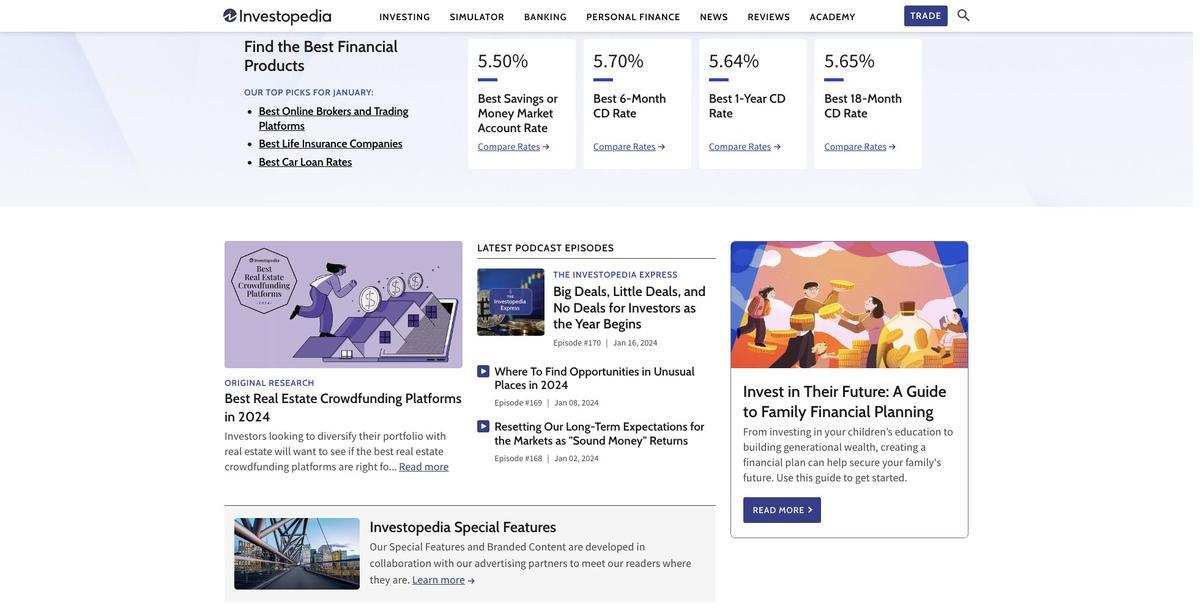 Task type: locate. For each thing, give the bounding box(es) containing it.
real
[[225, 445, 242, 462], [396, 445, 414, 462]]

financial inside the invest in their future: a guide to family financial planning from investing in your children's education to building generational wealth, creating a financial plan can help secure your family's future. use this guide to get started.
[[811, 402, 871, 422]]

2024 right 08,
[[582, 397, 599, 411]]

1 vertical spatial find
[[546, 365, 567, 379]]

best life insurance companies link
[[259, 137, 403, 151]]

1 horizontal spatial features
[[503, 519, 557, 536]]

best up account on the left
[[478, 91, 501, 106]]

are.
[[393, 574, 410, 590]]

month inside best 6-month cd rate
[[632, 91, 667, 106]]

1 horizontal spatial as
[[684, 300, 697, 316]]

episode down places
[[495, 397, 524, 411]]

compare for 5.65%
[[825, 141, 863, 155]]

original
[[225, 378, 267, 389]]

rates inside 'best online brokers and trading platforms best life insurance companies best car loan rates'
[[326, 155, 352, 169]]

and
[[354, 105, 372, 118], [684, 284, 706, 300], [467, 541, 485, 557]]

rate down savings
[[524, 120, 548, 135]]

investopedia homepage image
[[223, 7, 331, 27]]

the up episode #168
[[495, 434, 511, 448]]

investors down "express"
[[629, 300, 681, 316]]

deals, right big
[[575, 284, 610, 300]]

best for best online brokers and trading platforms best life insurance companies best car loan rates
[[259, 105, 280, 118]]

find down the investopedia homepage image
[[244, 37, 274, 56]]

creating
[[881, 441, 919, 457]]

our right the meet
[[608, 557, 624, 574]]

1 horizontal spatial deals,
[[646, 284, 681, 300]]

1 vertical spatial as
[[556, 434, 567, 448]]

cd right 1-
[[770, 91, 786, 106]]

0 vertical spatial with
[[426, 430, 446, 446]]

0 horizontal spatial your
[[825, 425, 846, 442]]

with inside 'best real estate crowdfunding platforms in 2024 investors looking to diversify their portfolio with real estate will want to see if the best real estate crowdfunding platforms are right fo...'
[[426, 430, 446, 446]]

rate down 5.65%
[[844, 106, 868, 120]]

invest
[[744, 382, 785, 402]]

our left the advertising
[[457, 557, 473, 574]]

0 vertical spatial are
[[339, 460, 354, 477]]

picks
[[286, 87, 311, 98]]

are inside investopedia special features our special features and branded content are developed in collaboration with our advertising partners to meet our readers where they are.
[[569, 541, 583, 557]]

are
[[339, 460, 354, 477], [569, 541, 583, 557]]

use
[[777, 472, 794, 488]]

0 horizontal spatial platforms
[[259, 119, 305, 133]]

financial down "their"
[[811, 402, 871, 422]]

0 vertical spatial for
[[609, 300, 626, 316]]

episode
[[554, 337, 582, 351], [495, 397, 524, 411], [495, 453, 524, 466]]

in up family
[[788, 382, 801, 402]]

for inside resetting our long-term expectations for the markets as "sound money" returns
[[691, 420, 705, 434]]

express
[[640, 270, 678, 281]]

cd left 6-
[[594, 106, 610, 120]]

2 deals, from the left
[[646, 284, 681, 300]]

rate left 1-
[[709, 106, 733, 120]]

1 vertical spatial year
[[576, 316, 601, 333]]

in down original at left
[[225, 409, 235, 425]]

1 horizontal spatial compare rates
[[709, 141, 772, 155]]

1 vertical spatial our
[[370, 541, 387, 557]]

episode for where
[[495, 397, 524, 411]]

academy link
[[810, 11, 856, 24]]

education
[[895, 425, 942, 442]]

rate inside best 1-year cd rate
[[709, 106, 733, 120]]

1 horizontal spatial for
[[691, 420, 705, 434]]

2024 right 02,
[[582, 453, 599, 466]]

compare rates down best 6-month cd rate
[[594, 141, 656, 155]]

deals, down "express"
[[646, 284, 681, 300]]

financial
[[338, 37, 398, 56], [811, 402, 871, 422]]

platforms inside 'best real estate crowdfunding platforms in 2024 investors looking to diversify their portfolio with real estate will want to see if the best real estate crowdfunding platforms are right fo...'
[[405, 390, 462, 407]]

banking link
[[524, 11, 567, 24]]

0 horizontal spatial for
[[609, 300, 626, 316]]

0 horizontal spatial our
[[370, 541, 387, 557]]

the
[[278, 37, 300, 56], [554, 316, 573, 333], [495, 434, 511, 448], [357, 445, 372, 462]]

#168
[[525, 453, 543, 466]]

invest in their future: a guide to family financial planning from investing in your children's education to building generational wealth, creating a financial plan can help secure your family's future. use this guide to get started.
[[744, 382, 954, 488]]

year up #170
[[576, 316, 601, 333]]

investopedia up 'little'
[[573, 270, 637, 281]]

jan left 02,
[[554, 453, 568, 466]]

0 horizontal spatial cd
[[594, 106, 610, 120]]

estate right fo...
[[416, 445, 444, 462]]

compare for 5.70%
[[594, 141, 631, 155]]

2 vertical spatial and
[[467, 541, 485, 557]]

estate
[[244, 445, 272, 462], [416, 445, 444, 462]]

best
[[304, 37, 334, 56], [478, 91, 501, 106], [594, 91, 617, 106], [709, 91, 733, 106], [825, 91, 848, 106], [259, 105, 280, 118], [259, 137, 280, 151], [259, 155, 280, 169], [225, 390, 250, 407]]

1 vertical spatial jan
[[554, 397, 568, 411]]

in left the unusual
[[642, 365, 651, 379]]

content
[[529, 541, 566, 557]]

financial inside find the best financial products
[[338, 37, 398, 56]]

features up content
[[503, 519, 557, 536]]

platforms up portfolio
[[405, 390, 462, 407]]

find inside find the best financial products
[[244, 37, 274, 56]]

1 horizontal spatial year
[[745, 91, 767, 106]]

1 vertical spatial episode
[[495, 397, 524, 411]]

compare rates for 5.64%
[[709, 141, 772, 155]]

0 vertical spatial investors
[[629, 300, 681, 316]]

and inside the investopedia express big deals, little deals, and no deals for investors as the year begins
[[684, 284, 706, 300]]

future:
[[842, 382, 890, 402]]

1 horizontal spatial real
[[396, 445, 414, 462]]

0 horizontal spatial deals,
[[575, 284, 610, 300]]

0 horizontal spatial investors
[[225, 430, 267, 446]]

0 horizontal spatial as
[[556, 434, 567, 448]]

rates down best 6-month cd rate
[[633, 141, 656, 155]]

1 month from the left
[[632, 91, 667, 106]]

2 month from the left
[[868, 91, 903, 106]]

1 vertical spatial for
[[691, 420, 705, 434]]

1 horizontal spatial and
[[467, 541, 485, 557]]

rate inside best 18-month cd rate
[[844, 106, 868, 120]]

month inside best 18-month cd rate
[[868, 91, 903, 106]]

best for best 6-month cd rate
[[594, 91, 617, 106]]

rate for 5.65%
[[844, 106, 868, 120]]

1 horizontal spatial estate
[[416, 445, 444, 462]]

our left long-
[[544, 420, 563, 434]]

in right developed
[[637, 541, 646, 557]]

0 horizontal spatial our
[[457, 557, 473, 574]]

2 horizontal spatial cd
[[825, 106, 841, 120]]

future.
[[744, 472, 775, 488]]

best for best real estate crowdfunding platforms in 2024 investors looking to diversify their portfolio with real estate will want to see if the best real estate crowdfunding platforms are right fo...
[[225, 390, 250, 407]]

0 horizontal spatial features
[[425, 541, 465, 557]]

0 horizontal spatial real
[[225, 445, 242, 462]]

real left will
[[225, 445, 242, 462]]

reviews
[[748, 11, 791, 22]]

2024 right 16,
[[641, 337, 658, 351]]

investors inside the investopedia express big deals, little deals, and no deals for investors as the year begins
[[629, 300, 681, 316]]

best inside best savings or money market account rate compare rates
[[478, 91, 501, 106]]

our top picks for january:
[[244, 87, 374, 98]]

rate down 5.70%
[[613, 106, 637, 120]]

2024 for jan 08, 2024
[[582, 397, 599, 411]]

1 vertical spatial and
[[684, 284, 706, 300]]

0 horizontal spatial and
[[354, 105, 372, 118]]

best left 1-
[[709, 91, 733, 106]]

1 horizontal spatial investopedia
[[573, 270, 637, 281]]

best inside find the best financial products
[[304, 37, 334, 56]]

are left right
[[339, 460, 354, 477]]

special up are.
[[389, 541, 423, 557]]

month down 5.65%
[[868, 91, 903, 106]]

in up #169
[[529, 379, 538, 393]]

jan 16, 2024
[[613, 337, 658, 351]]

0 horizontal spatial compare rates
[[594, 141, 656, 155]]

to left the meet
[[570, 557, 580, 574]]

best left 6-
[[594, 91, 617, 106]]

and inside 'best online brokers and trading platforms best life insurance companies best car loan rates'
[[354, 105, 372, 118]]

the up episode #170
[[554, 316, 573, 333]]

1 vertical spatial investors
[[225, 430, 267, 446]]

0 vertical spatial special
[[454, 519, 500, 536]]

1 vertical spatial are
[[569, 541, 583, 557]]

advertising
[[475, 557, 527, 574]]

1 horizontal spatial platforms
[[405, 390, 462, 407]]

to
[[744, 402, 758, 422], [944, 425, 954, 442], [306, 430, 316, 446], [319, 445, 328, 462], [844, 472, 854, 488], [570, 557, 580, 574]]

episode left the #168
[[495, 453, 524, 466]]

financial down investing link
[[338, 37, 398, 56]]

1 horizontal spatial special
[[454, 519, 500, 536]]

0 horizontal spatial investopedia
[[370, 519, 451, 536]]

0 vertical spatial as
[[684, 300, 697, 316]]

month down 5.70%
[[632, 91, 667, 106]]

investopedia up "collaboration"
[[370, 519, 451, 536]]

2 compare rates from the left
[[709, 141, 772, 155]]

year
[[745, 91, 767, 106], [576, 316, 601, 333]]

brokers
[[316, 105, 352, 118]]

deals
[[574, 300, 606, 316]]

0 horizontal spatial financial
[[338, 37, 398, 56]]

0 horizontal spatial estate
[[244, 445, 272, 462]]

estate left will
[[244, 445, 272, 462]]

0 horizontal spatial special
[[389, 541, 423, 557]]

best for best savings or money market account rate compare rates
[[478, 91, 501, 106]]

readers
[[626, 557, 661, 574]]

guide
[[907, 382, 947, 402]]

our
[[457, 557, 473, 574], [608, 557, 624, 574]]

rate inside best 6-month cd rate
[[613, 106, 637, 120]]

1 vertical spatial features
[[425, 541, 465, 557]]

our up 'they'
[[370, 541, 387, 557]]

0 vertical spatial platforms
[[259, 119, 305, 133]]

for right deals
[[609, 300, 626, 316]]

1 horizontal spatial our
[[544, 420, 563, 434]]

rates for 5.64%
[[749, 141, 772, 155]]

with right portfolio
[[426, 430, 446, 446]]

2024 inside where to find opportunities in unusual places in 2024
[[541, 379, 569, 393]]

best left life
[[259, 137, 280, 151]]

investing
[[770, 425, 812, 442]]

0 horizontal spatial find
[[244, 37, 274, 56]]

they
[[370, 574, 390, 590]]

cd inside best 18-month cd rate
[[825, 106, 841, 120]]

market
[[517, 106, 554, 120]]

3 compare rates from the left
[[825, 141, 887, 155]]

with
[[426, 430, 446, 446], [434, 557, 454, 574]]

compare down account on the left
[[478, 141, 516, 155]]

rates down best 1-year cd rate
[[749, 141, 772, 155]]

best down original at left
[[225, 390, 250, 407]]

best for best 1-year cd rate
[[709, 91, 733, 106]]

0 vertical spatial financial
[[338, 37, 398, 56]]

best for best 18-month cd rate
[[825, 91, 848, 106]]

1 compare from the left
[[478, 141, 516, 155]]

episode #168
[[495, 453, 543, 466]]

rate inside best savings or money market account rate compare rates
[[524, 120, 548, 135]]

where to find opportunities in unusual places in 2024
[[495, 365, 695, 393]]

1 compare rates from the left
[[594, 141, 656, 155]]

to right looking
[[306, 430, 316, 446]]

find inside where to find opportunities in unusual places in 2024
[[546, 365, 567, 379]]

trade
[[911, 10, 942, 21]]

with right "collaboration"
[[434, 557, 454, 574]]

1 horizontal spatial your
[[883, 456, 904, 473]]

cd inside best 1-year cd rate
[[770, 91, 786, 106]]

compare rates down best 1-year cd rate
[[709, 141, 772, 155]]

platforms
[[259, 119, 305, 133], [405, 390, 462, 407]]

started.
[[873, 472, 908, 488]]

4 compare from the left
[[825, 141, 863, 155]]

month for 5.70%
[[632, 91, 667, 106]]

partners
[[529, 557, 568, 574]]

rates down best life insurance companies link
[[326, 155, 352, 169]]

meet
[[582, 557, 606, 574]]

2 vertical spatial episode
[[495, 453, 524, 466]]

this
[[796, 472, 814, 488]]

0 vertical spatial our
[[544, 420, 563, 434]]

in inside investopedia special features our special features and branded content are developed in collaboration with our advertising partners to meet our readers where they are.
[[637, 541, 646, 557]]

best inside best 18-month cd rate
[[825, 91, 848, 106]]

compare rates down best 18-month cd rate
[[825, 141, 887, 155]]

investors up crowdfunding
[[225, 430, 267, 446]]

features left the advertising
[[425, 541, 465, 557]]

1 horizontal spatial are
[[569, 541, 583, 557]]

episode #169
[[495, 397, 543, 411]]

2 vertical spatial jan
[[554, 453, 568, 466]]

2 horizontal spatial compare rates
[[825, 141, 887, 155]]

1 horizontal spatial investors
[[629, 300, 681, 316]]

1 vertical spatial financial
[[811, 402, 871, 422]]

rates down best 18-month cd rate
[[865, 141, 887, 155]]

0 vertical spatial find
[[244, 37, 274, 56]]

0 vertical spatial year
[[745, 91, 767, 106]]

are right content
[[569, 541, 583, 557]]

your up help
[[825, 425, 846, 442]]

1 vertical spatial with
[[434, 557, 454, 574]]

academy
[[810, 11, 856, 22]]

portfolio
[[383, 430, 424, 446]]

1 horizontal spatial find
[[546, 365, 567, 379]]

investopedia inside investopedia special features our special features and branded content are developed in collaboration with our advertising partners to meet our readers where they are.
[[370, 519, 451, 536]]

year down 5.64%
[[745, 91, 767, 106]]

get
[[856, 472, 870, 488]]

jan
[[613, 337, 626, 351], [554, 397, 568, 411], [554, 453, 568, 466]]

1 horizontal spatial month
[[868, 91, 903, 106]]

a
[[893, 382, 903, 402]]

best down top
[[259, 105, 280, 118]]

with inside investopedia special features our special features and branded content are developed in collaboration with our advertising partners to meet our readers where they are.
[[434, 557, 454, 574]]

find right the to
[[546, 365, 567, 379]]

the down the investopedia homepage image
[[278, 37, 300, 56]]

for inside the investopedia express big deals, little deals, and no deals for investors as the year begins
[[609, 300, 626, 316]]

best car loan rates link
[[259, 155, 352, 169]]

their
[[359, 430, 381, 446]]

cd inside best 6-month cd rate
[[594, 106, 610, 120]]

special up branded
[[454, 519, 500, 536]]

to up the from
[[744, 402, 758, 422]]

1 vertical spatial investopedia
[[370, 519, 451, 536]]

the right if
[[357, 445, 372, 462]]

1 vertical spatial platforms
[[405, 390, 462, 407]]

compare for 5.64%
[[709, 141, 747, 155]]

compare inside best savings or money market account rate compare rates
[[478, 141, 516, 155]]

2024 down real
[[238, 409, 270, 425]]

compare down best 1-year cd rate
[[709, 141, 747, 155]]

best left 18-
[[825, 91, 848, 106]]

0 vertical spatial investopedia
[[573, 270, 637, 281]]

best inside best 1-year cd rate
[[709, 91, 733, 106]]

2 our from the left
[[608, 557, 624, 574]]

the investopedia express, jan 15, 2024 image
[[478, 269, 545, 336]]

finance
[[640, 11, 681, 22]]

5.65%
[[825, 48, 875, 78]]

real right the best
[[396, 445, 414, 462]]

best up for
[[304, 37, 334, 56]]

where
[[495, 365, 528, 379]]

cd for 5.70%
[[594, 106, 610, 120]]

read more
[[753, 505, 805, 516]]

special
[[454, 519, 500, 536], [389, 541, 423, 557]]

0 horizontal spatial year
[[576, 316, 601, 333]]

1 horizontal spatial our
[[608, 557, 624, 574]]

best 1-year cd rate
[[709, 91, 786, 120]]

rates down market on the left
[[518, 141, 540, 155]]

platforms up life
[[259, 119, 305, 133]]

1 horizontal spatial cd
[[770, 91, 786, 106]]

our
[[544, 420, 563, 434], [370, 541, 387, 557]]

cd for 5.64%
[[770, 91, 786, 106]]

research
[[269, 378, 315, 389]]

best inside best 6-month cd rate
[[594, 91, 617, 106]]

with for best real estate crowdfunding platforms in 2024
[[426, 430, 446, 446]]

in
[[642, 365, 651, 379], [529, 379, 538, 393], [788, 382, 801, 402], [225, 409, 235, 425], [814, 425, 823, 442], [637, 541, 646, 557]]

news link
[[700, 11, 729, 24]]

for right returns
[[691, 420, 705, 434]]

episode left #170
[[554, 337, 582, 351]]

money"
[[609, 434, 647, 448]]

compare down best 6-month cd rate
[[594, 141, 631, 155]]

will
[[275, 445, 291, 462]]

2024 for jan 02, 2024
[[582, 453, 599, 466]]

1 horizontal spatial financial
[[811, 402, 871, 422]]

compare down best 18-month cd rate
[[825, 141, 863, 155]]

2024 up #169
[[541, 379, 569, 393]]

investopedia inside the investopedia express big deals, little deals, and no deals for investors as the year begins
[[573, 270, 637, 281]]

0 horizontal spatial month
[[632, 91, 667, 106]]

cd for 5.65%
[[825, 106, 841, 120]]

begins
[[604, 316, 642, 333]]

your right secure
[[883, 456, 904, 473]]

best inside 'best real estate crowdfunding platforms in 2024 investors looking to diversify their portfolio with real estate will want to see if the best real estate crowdfunding platforms are right fo...'
[[225, 390, 250, 407]]

2 compare from the left
[[594, 141, 631, 155]]

rate
[[613, 106, 637, 120], [709, 106, 733, 120], [844, 106, 868, 120], [524, 120, 548, 135]]

0 horizontal spatial are
[[339, 460, 354, 477]]

3 compare from the left
[[709, 141, 747, 155]]

to left see
[[319, 445, 328, 462]]

cd left 18-
[[825, 106, 841, 120]]

2 horizontal spatial and
[[684, 284, 706, 300]]

best online brokers and trading platforms link
[[259, 105, 409, 133]]

0 vertical spatial and
[[354, 105, 372, 118]]

1 our from the left
[[457, 557, 473, 574]]

jan left 16,
[[613, 337, 626, 351]]

jan left 08,
[[554, 397, 568, 411]]



Task type: vqa. For each thing, say whether or not it's contained in the screenshot.
the Invest in Their Future: A Guide to Family Financial Planning From investing in your children's education to building generational wealth, creating a financial plan can help secure your family's future. Use this guide to get started.
yes



Task type: describe. For each thing, give the bounding box(es) containing it.
podcast
[[516, 243, 563, 254]]

#169
[[525, 397, 543, 411]]

rate for 5.70%
[[613, 106, 637, 120]]

as inside resetting our long-term expectations for the markets as "sound money" returns
[[556, 434, 567, 448]]

fo...
[[380, 460, 397, 477]]

latest
[[478, 243, 513, 254]]

help
[[827, 456, 848, 473]]

our inside investopedia special features our special features and branded content are developed in collaboration with our advertising partners to meet our readers where they are.
[[370, 541, 387, 557]]

no
[[554, 300, 571, 316]]

more
[[779, 505, 805, 516]]

if
[[348, 445, 354, 462]]

compare rates for 5.65%
[[825, 141, 887, 155]]

0 vertical spatial jan
[[613, 337, 626, 351]]

insurance
[[302, 137, 347, 151]]

the inside resetting our long-term expectations for the markets as "sound money" returns
[[495, 434, 511, 448]]

companies
[[350, 137, 403, 151]]

0 vertical spatial features
[[503, 519, 557, 536]]

or
[[547, 91, 558, 106]]

1 real from the left
[[225, 445, 242, 462]]

money
[[478, 106, 515, 120]]

unusual
[[654, 365, 695, 379]]

collaboration
[[370, 557, 432, 574]]

where
[[663, 557, 692, 574]]

the inside find the best financial products
[[278, 37, 300, 56]]

crowdfunding
[[321, 390, 402, 407]]

latest podcast episodes
[[478, 243, 615, 254]]

term
[[595, 420, 621, 434]]

to right the a
[[944, 425, 954, 442]]

products
[[244, 56, 305, 75]]

platforms
[[292, 460, 337, 477]]

best online brokers and trading platforms best life insurance companies best car loan rates
[[259, 105, 409, 169]]

the inside the investopedia express big deals, little deals, and no deals for investors as the year begins
[[554, 316, 573, 333]]

simulator
[[450, 11, 505, 22]]

1 vertical spatial special
[[389, 541, 423, 557]]

in inside 'best real estate crowdfunding platforms in 2024 investors looking to diversify their portfolio with real estate will want to see if the best real estate crowdfunding platforms are right fo...'
[[225, 409, 235, 425]]

#170
[[584, 337, 601, 351]]

long-
[[566, 420, 595, 434]]

as inside the investopedia express big deals, little deals, and no deals for investors as the year begins
[[684, 300, 697, 316]]

looking
[[269, 430, 304, 446]]

episode #170
[[554, 337, 601, 351]]

to
[[531, 365, 543, 379]]

5.64%
[[709, 48, 760, 78]]

a
[[921, 441, 927, 457]]

platforms inside 'best online brokers and trading platforms best life insurance companies best car loan rates'
[[259, 119, 305, 133]]

family's
[[906, 456, 942, 473]]

the inside 'best real estate crowdfunding platforms in 2024 investors looking to diversify their portfolio with real estate will want to see if the best real estate crowdfunding platforms are right fo...'
[[357, 445, 372, 462]]

guide
[[816, 472, 842, 488]]

reviews link
[[748, 11, 791, 24]]

best 6-month cd rate
[[594, 91, 667, 120]]

big
[[554, 284, 572, 300]]

best real estate crowdfunding platforms in 2024 investors looking to diversify their portfolio with real estate will want to see if the best real estate crowdfunding platforms are right fo...
[[225, 390, 462, 477]]

custom image shows purple background with a woman running up steps that are actually tiered houses, with coins on the roofs. on the left it says "investopedia, best real estate crowdfunding platforms, 2024." image
[[225, 241, 463, 369]]

are inside 'best real estate crowdfunding platforms in 2024 investors looking to diversify their portfolio with real estate will want to see if the best real estate crowdfunding platforms are right fo...'
[[339, 460, 354, 477]]

our inside resetting our long-term expectations for the markets as "sound money" returns
[[544, 420, 563, 434]]

6-
[[620, 91, 632, 106]]

best 18-month cd rate
[[825, 91, 903, 120]]

january:
[[333, 87, 374, 98]]

personal
[[587, 11, 637, 22]]

jan 08, 2024
[[554, 397, 599, 411]]

account
[[478, 120, 521, 135]]

investing link
[[380, 11, 431, 24]]

from
[[744, 425, 768, 442]]

2 real from the left
[[396, 445, 414, 462]]

rates inside best savings or money market account rate compare rates
[[518, 141, 540, 155]]

episodes
[[565, 243, 615, 254]]

08,
[[569, 397, 580, 411]]

wealth,
[[845, 441, 879, 457]]

2 estate from the left
[[416, 445, 444, 462]]

investopedia special features our special features and branded content are developed in collaboration with our advertising partners to meet our readers where they are.
[[370, 519, 692, 590]]

the investopedia express big deals, little deals, and no deals for investors as the year begins
[[554, 270, 706, 333]]

building
[[744, 441, 782, 457]]

personal finance
[[587, 11, 681, 22]]

car
[[282, 155, 298, 169]]

invest in their future: a guide to financial family planning image
[[731, 242, 969, 369]]

1 deals, from the left
[[575, 284, 610, 300]]

search image
[[958, 9, 970, 22]]

0 vertical spatial episode
[[554, 337, 582, 351]]

2024 inside 'best real estate crowdfunding platforms in 2024 investors looking to diversify their portfolio with real estate will want to see if the best real estate crowdfunding platforms are right fo...'
[[238, 409, 270, 425]]

and inside investopedia special features our special features and branded content are developed in collaboration with our advertising partners to meet our readers where they are.
[[467, 541, 485, 557]]

jan 02, 2024
[[554, 453, 599, 466]]

our
[[244, 87, 264, 98]]

expectations
[[623, 420, 688, 434]]

can
[[809, 456, 825, 473]]

year inside the investopedia express big deals, little deals, and no deals for investors as the year begins
[[576, 316, 601, 333]]

02,
[[569, 453, 580, 466]]

top
[[266, 87, 284, 98]]

5.50%
[[478, 48, 529, 78]]

to left get
[[844, 472, 854, 488]]

1 vertical spatial your
[[883, 456, 904, 473]]

original research
[[225, 378, 315, 389]]

0 vertical spatial your
[[825, 425, 846, 442]]

planning
[[875, 402, 934, 422]]

life
[[282, 137, 300, 151]]

rates for 5.70%
[[633, 141, 656, 155]]

little
[[613, 284, 643, 300]]

rate for 5.64%
[[709, 106, 733, 120]]

best left car
[[259, 155, 280, 169]]

1-
[[735, 91, 745, 106]]

real
[[253, 390, 278, 407]]

jan for term
[[554, 453, 568, 466]]

investing
[[380, 11, 431, 22]]

trading
[[374, 105, 409, 118]]

resetting our long-term expectations for the markets as "sound money" returns
[[495, 420, 705, 448]]

online
[[282, 105, 314, 118]]

jan for opportunities
[[554, 397, 568, 411]]

2024 for jan 16, 2024
[[641, 337, 658, 351]]

family
[[762, 402, 807, 422]]

crowdfunding
[[225, 460, 289, 477]]

month for 5.65%
[[868, 91, 903, 106]]

in right investing
[[814, 425, 823, 442]]

1 estate from the left
[[244, 445, 272, 462]]

compare rates for 5.70%
[[594, 141, 656, 155]]

18-
[[851, 91, 868, 106]]

"sound
[[569, 434, 606, 448]]

financial
[[744, 456, 783, 473]]

returns
[[650, 434, 688, 448]]

diversify
[[318, 430, 357, 446]]

developed
[[586, 541, 635, 557]]

year inside best 1-year cd rate
[[745, 91, 767, 106]]

episode for resetting
[[495, 453, 524, 466]]

investors inside 'best real estate crowdfunding platforms in 2024 investors looking to diversify their portfolio with real estate will want to see if the best real estate crowdfunding platforms are right fo...'
[[225, 430, 267, 446]]

5.70%
[[594, 48, 644, 78]]

loan
[[300, 155, 324, 169]]

rates for 5.65%
[[865, 141, 887, 155]]

with for investopedia special features
[[434, 557, 454, 574]]

best savings or money market account rate compare rates
[[478, 91, 558, 155]]

secure
[[850, 456, 881, 473]]

to inside investopedia special features our special features and branded content are developed in collaboration with our advertising partners to meet our readers where they are.
[[570, 557, 580, 574]]



